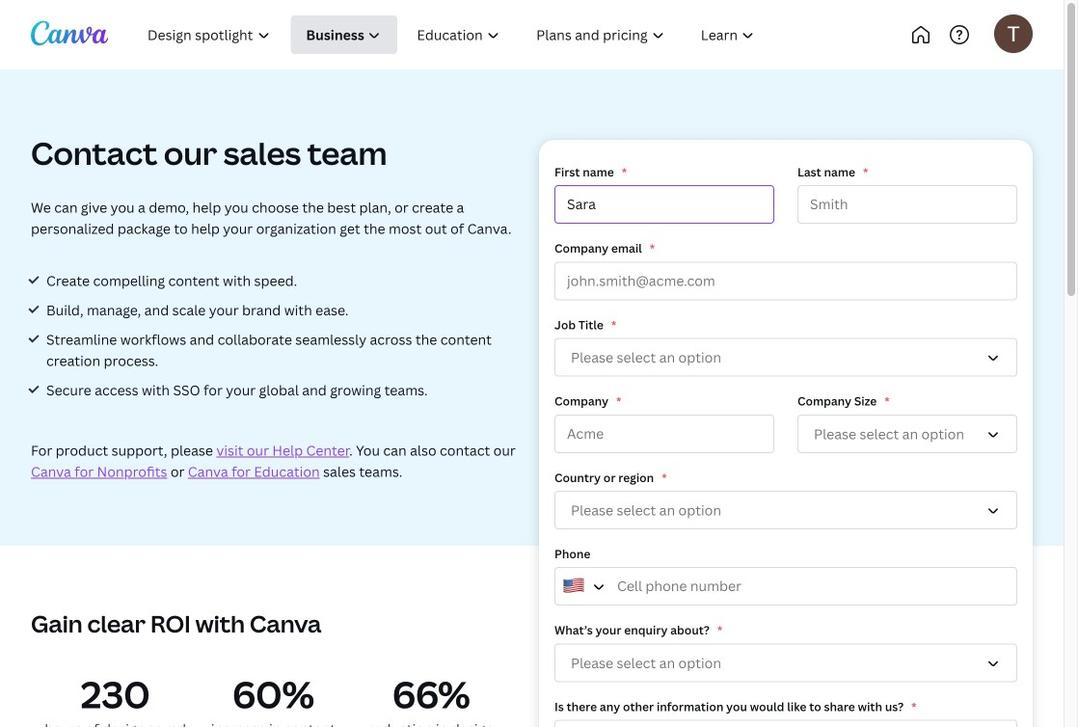 Task type: describe. For each thing, give the bounding box(es) containing it.
Acme text field
[[554, 414, 774, 453]]



Task type: vqa. For each thing, say whether or not it's contained in the screenshot.
"Draw" 'button'
no



Task type: locate. For each thing, give the bounding box(es) containing it.
John text field
[[554, 185, 774, 224]]

top level navigation element
[[131, 15, 836, 54]]

john.smith@acme.com text field
[[554, 262, 1017, 300]]

Smith text field
[[797, 185, 1017, 224]]

Cell phone number text field
[[554, 567, 1017, 606]]



